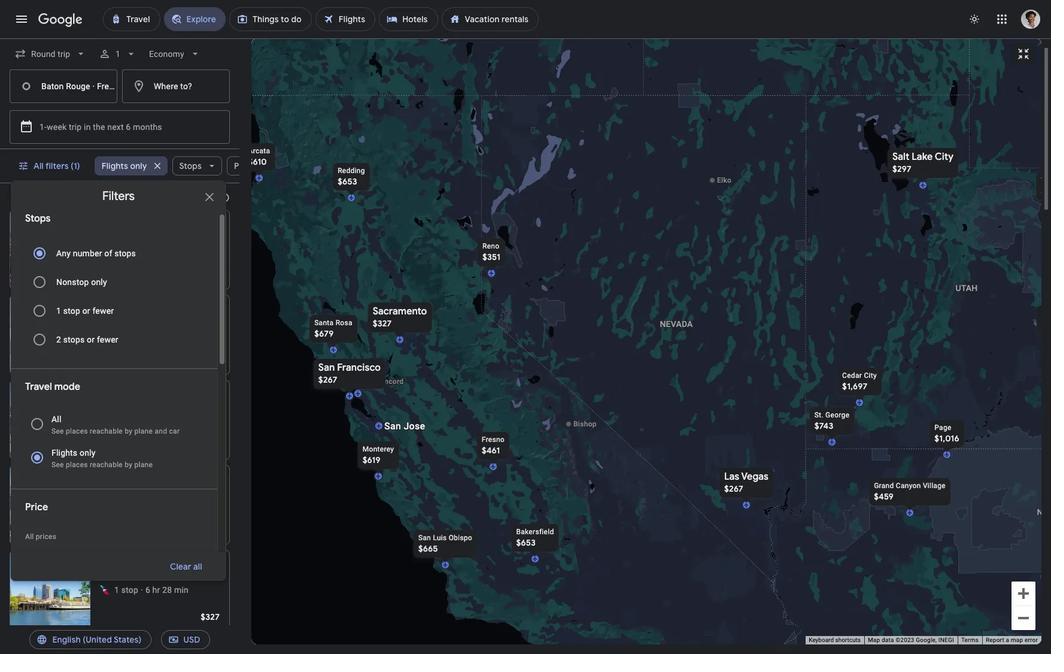 Task type: locate. For each thing, give the bounding box(es) containing it.
redding $653
[[338, 167, 365, 187]]

hr up "and"
[[153, 415, 160, 425]]

1 hr from the top
[[153, 415, 160, 425]]

2 1 stop from the top
[[114, 330, 138, 340]]

297 US dollars text field
[[893, 164, 912, 174], [201, 442, 220, 452]]

usd
[[184, 634, 200, 645]]

267 US dollars text field
[[319, 374, 338, 385], [725, 483, 744, 494]]

salt
[[893, 151, 910, 163]]

english (united states) button
[[30, 625, 151, 654]]

267 us dollars text field for las
[[725, 483, 744, 494]]

0 vertical spatial see
[[52, 427, 64, 436]]

stops up about these results
[[179, 161, 202, 171]]

lake
[[913, 151, 934, 163]]

2 vertical spatial 6
[[146, 585, 150, 595]]

city right the cedar
[[865, 371, 878, 380]]

0 vertical spatial 267 us dollars text field
[[319, 374, 338, 385]]

1 vertical spatial 653 us dollars text field
[[517, 537, 536, 548]]

hr left 28
[[153, 585, 160, 595]]

elko
[[718, 176, 732, 185]]

1 horizontal spatial 267 us dollars text field
[[725, 483, 744, 494]]

city right lake
[[936, 151, 954, 163]]

only up filters
[[130, 161, 147, 171]]

1 stop down nov 30 – dec 9
[[114, 585, 138, 595]]

1 stop right of
[[114, 245, 138, 255]]

$1,697
[[843, 381, 868, 392]]

st.
[[815, 411, 824, 419]]

or up "2 stops or fewer"
[[82, 306, 90, 316]]

santa
[[315, 319, 334, 327]]

reachable inside all see places reachable by plane and car
[[90, 427, 123, 436]]

flights inside flights only see places reachable by plane
[[52, 448, 77, 458]]

price up all prices at the bottom of page
[[25, 501, 48, 513]]

1 horizontal spatial price
[[234, 161, 255, 171]]

535 US dollars text field
[[1042, 186, 1052, 196]]

0 horizontal spatial flights
[[52, 448, 77, 458]]

1 down san francisco
[[114, 330, 119, 340]]

san down the $679
[[319, 362, 335, 374]]

$653
[[338, 176, 357, 187], [517, 537, 536, 548]]

0 horizontal spatial $653
[[338, 176, 357, 187]]

places inside flights only see places reachable by plane
[[66, 461, 88, 469]]

0 horizontal spatial city
[[865, 371, 878, 380]]

1 vertical spatial 6
[[146, 415, 150, 425]]

267 us dollars text field down the $679
[[319, 374, 338, 385]]

stops
[[179, 161, 202, 171], [25, 213, 51, 225]]

map region
[[124, 16, 1052, 654]]

None field
[[10, 43, 92, 65], [145, 43, 206, 65], [10, 43, 92, 65], [145, 43, 206, 65]]

all left filters
[[34, 161, 44, 171]]

1 right united 'icon'
[[114, 415, 119, 425]]

1 vertical spatial city
[[865, 371, 878, 380]]

delta image up nonstop only
[[100, 245, 110, 255]]

$653 down redding
[[338, 176, 357, 187]]

or down 1 stop or fewer
[[87, 335, 95, 344]]

san up "2 stops or fewer"
[[100, 305, 117, 317]]

1 by from the top
[[125, 427, 133, 436]]

travel mode
[[25, 381, 80, 393]]

reachable down united 'icon'
[[90, 427, 123, 436]]

0 vertical spatial city
[[936, 151, 954, 163]]

a
[[1007, 637, 1010, 643]]

close dialog image
[[202, 190, 217, 204]]

0 vertical spatial flights
[[102, 161, 128, 171]]

all
[[34, 161, 44, 171], [52, 415, 61, 424], [25, 533, 34, 541]]

stops
[[115, 249, 136, 258], [63, 335, 85, 344]]

city inside salt lake city $297
[[936, 151, 954, 163]]

city inside cedar city $1,697
[[865, 371, 878, 380]]

san left jose
[[385, 421, 401, 432]]

$327
[[373, 318, 392, 329], [201, 612, 220, 622]]

2 by from the top
[[125, 461, 133, 469]]

all inside button
[[34, 161, 44, 171]]

filters
[[102, 189, 135, 204]]

653 US dollars text field
[[338, 176, 357, 187], [517, 537, 536, 548]]

francisco for san francisco $267
[[337, 362, 381, 374]]

stops right 2
[[63, 335, 85, 344]]

267 US dollars text field
[[201, 271, 220, 282], [201, 356, 220, 367]]

plane
[[134, 427, 153, 436], [134, 461, 153, 469]]

by inside flights only see places reachable by plane
[[125, 461, 133, 469]]

delta image for second $267 text box from the top of the page
[[100, 330, 110, 340]]

653 us dollars text field down bakersfield
[[517, 537, 536, 548]]

reachable
[[90, 427, 123, 436], [90, 461, 123, 469]]

about these results image
[[210, 183, 239, 212]]

dec
[[100, 488, 115, 498]]

743 US dollars text field
[[815, 421, 834, 431]]

1 horizontal spatial stops
[[115, 249, 136, 258]]

nonstop
[[56, 277, 89, 287]]

610 US dollars text field
[[248, 156, 267, 167]]

san inside san luis obispo $665
[[419, 534, 431, 542]]

clear
[[170, 561, 192, 572]]

1 vertical spatial plane
[[134, 461, 153, 469]]

san
[[100, 305, 117, 317], [319, 362, 335, 374], [385, 421, 401, 432], [419, 534, 431, 542]]

only inside popup button
[[130, 161, 147, 171]]

in
[[84, 122, 91, 132]]

$653 down bakersfield
[[517, 537, 536, 548]]

0 vertical spatial all
[[34, 161, 44, 171]]

$297 inside salt lake city $297
[[893, 164, 912, 174]]

0 vertical spatial 653 us dollars text field
[[338, 176, 357, 187]]

619 US dollars text field
[[363, 455, 381, 465]]

las vegas $267
[[725, 471, 769, 494]]

by inside all see places reachable by plane and car
[[125, 427, 133, 436]]

$327 down sacramento
[[373, 318, 392, 329]]

1 vertical spatial fewer
[[97, 335, 118, 344]]

1 vertical spatial flights
[[52, 448, 77, 458]]

2 reachable from the top
[[90, 461, 123, 469]]

nav
[[1038, 507, 1052, 517]]

2 hr from the top
[[153, 585, 160, 595]]

plane inside flights only see places reachable by plane
[[134, 461, 153, 469]]

flights up filters
[[102, 161, 128, 171]]

francisco inside san francisco $267
[[337, 362, 381, 374]]

about
[[150, 193, 170, 202]]

ver $53
[[1042, 176, 1052, 196]]

price
[[234, 161, 255, 171], [25, 501, 48, 513]]

san for san jose
[[385, 421, 401, 432]]

1 stop or fewer
[[56, 306, 114, 316]]

only for nonstop only
[[91, 277, 107, 287]]

$327 up usd button
[[201, 612, 220, 622]]

1 horizontal spatial flights
[[102, 161, 128, 171]]

2 places from the top
[[66, 461, 88, 469]]

stop inside option group
[[63, 306, 80, 316]]

0 vertical spatial 267 us dollars text field
[[201, 271, 220, 282]]

0 vertical spatial by
[[125, 427, 133, 436]]

653 us dollars text field down redding
[[338, 176, 357, 187]]

report a map error
[[987, 637, 1039, 643]]

1 stop down san francisco
[[114, 330, 138, 340]]

san up $665
[[419, 534, 431, 542]]

1 horizontal spatial 653 us dollars text field
[[517, 537, 536, 548]]

0 horizontal spatial $327
[[201, 612, 220, 622]]

653 us dollars text field for redding $653
[[338, 176, 357, 187]]

0 vertical spatial reachable
[[90, 427, 123, 436]]

flights for flights only see places reachable by plane
[[52, 448, 77, 458]]

city
[[936, 151, 954, 163], [865, 371, 878, 380]]

1-
[[40, 122, 47, 132]]

1 1 stop from the top
[[114, 245, 138, 255]]

0 vertical spatial price
[[234, 161, 255, 171]]

0 vertical spatial only
[[130, 161, 147, 171]]

clear all
[[170, 561, 202, 572]]

stops right of
[[115, 249, 136, 258]]

6 hr
[[146, 415, 160, 425]]

number
[[73, 249, 102, 258]]

0 horizontal spatial 267 us dollars text field
[[319, 374, 338, 385]]

0 horizontal spatial 653 us dollars text field
[[338, 176, 357, 187]]

fewer up "2 stops or fewer"
[[93, 306, 114, 316]]

(united
[[83, 634, 112, 645]]

2
[[56, 335, 61, 344]]

english
[[52, 634, 81, 645]]

1 vertical spatial $653
[[517, 537, 536, 548]]

see inside all see places reachable by plane and car
[[52, 427, 64, 436]]

0 vertical spatial $653
[[338, 176, 357, 187]]

$297
[[893, 164, 912, 174], [201, 442, 220, 452]]

1 vertical spatial only
[[91, 277, 107, 287]]

fewer for 2 stops or fewer
[[97, 335, 118, 344]]

1 vertical spatial stops
[[25, 213, 51, 225]]

0 vertical spatial $327
[[373, 318, 392, 329]]

francisco up concord
[[337, 362, 381, 374]]

1016 US dollars text field
[[935, 433, 960, 444]]

1 horizontal spatial 297 us dollars text field
[[893, 164, 912, 174]]

1 vertical spatial delta image
[[100, 330, 110, 340]]

terms
[[962, 637, 979, 643]]

297 us dollars text field inside map region
[[893, 164, 912, 174]]

only right nonstop
[[91, 277, 107, 287]]

united image
[[100, 415, 110, 425]]

only for flights only see places reachable by plane
[[80, 448, 96, 458]]

all for all see places reachable by plane and car
[[52, 415, 61, 424]]

san inside san francisco $267
[[319, 362, 335, 374]]

see inside flights only see places reachable by plane
[[52, 461, 64, 469]]

1 horizontal spatial $297
[[893, 164, 912, 174]]

0 horizontal spatial price
[[25, 501, 48, 513]]

$459
[[875, 491, 894, 502]]

only inside flights only see places reachable by plane
[[80, 448, 96, 458]]

bakersfield $653
[[517, 528, 554, 548]]

and
[[155, 427, 167, 436]]

by up 2 – 8
[[125, 461, 133, 469]]

reachable up the dec
[[90, 461, 123, 469]]

1 right american image
[[114, 585, 119, 595]]

267 us dollars text field down las in the right of the page
[[725, 483, 744, 494]]

1 stop right united 'icon'
[[114, 415, 138, 425]]

all
[[194, 561, 202, 572]]

by left "and"
[[125, 427, 133, 436]]

stop
[[121, 245, 138, 255], [63, 306, 80, 316], [121, 330, 138, 340], [121, 415, 138, 425], [121, 585, 138, 595]]

las
[[725, 471, 740, 483]]

reachable inside flights only see places reachable by plane
[[90, 461, 123, 469]]

1 vertical spatial 267 us dollars text field
[[725, 483, 744, 494]]

1 vertical spatial see
[[52, 461, 64, 469]]

or for stop
[[82, 306, 90, 316]]

$653 inside bakersfield $653
[[517, 537, 536, 548]]

1 horizontal spatial stops
[[179, 161, 202, 171]]

only
[[130, 161, 147, 171], [91, 277, 107, 287], [80, 448, 96, 458]]

1 vertical spatial places
[[66, 461, 88, 469]]

4 1 stop from the top
[[114, 585, 138, 595]]

plane down "6 hr"
[[134, 427, 153, 436]]

2 see from the top
[[52, 461, 64, 469]]

delta image
[[100, 245, 110, 255], [100, 330, 110, 340]]

0 vertical spatial francisco
[[119, 305, 163, 317]]

$461
[[482, 445, 500, 456]]

1 delta image from the top
[[100, 245, 110, 255]]

usd button
[[161, 625, 210, 654]]

nov 30 – dec 9
[[100, 573, 158, 583]]

1 vertical spatial all
[[52, 415, 61, 424]]

1 places from the top
[[66, 427, 88, 436]]

all left prices
[[25, 533, 34, 541]]

stop down nonstop
[[63, 306, 80, 316]]

$653 inside redding $653
[[338, 176, 357, 187]]

©2023
[[896, 637, 915, 643]]

1 vertical spatial reachable
[[90, 461, 123, 469]]

car
[[169, 427, 180, 436]]

1 up 2
[[56, 306, 61, 316]]

1 vertical spatial or
[[87, 335, 95, 344]]

1 horizontal spatial $653
[[517, 537, 536, 548]]

3 1 stop from the top
[[114, 415, 138, 425]]

stops option group
[[25, 239, 203, 354]]

0 vertical spatial hr
[[153, 415, 160, 425]]

fewer
[[93, 306, 114, 316], [97, 335, 118, 344]]

1 vertical spatial francisco
[[337, 362, 381, 374]]

stop down nov 30 – dec 9
[[121, 585, 138, 595]]

1 stop for delta image for first $267 text box from the top of the page
[[114, 245, 138, 255]]

0 horizontal spatial francisco
[[119, 305, 163, 317]]

only down all see places reachable by plane and car
[[80, 448, 96, 458]]

1 see from the top
[[52, 427, 64, 436]]

only inside stops option group
[[91, 277, 107, 287]]

6 for $297
[[146, 415, 150, 425]]

0 vertical spatial stops
[[179, 161, 202, 171]]

2 vertical spatial all
[[25, 533, 34, 541]]

6
[[126, 122, 131, 132], [146, 415, 150, 425], [146, 585, 150, 595]]

0 vertical spatial plane
[[134, 427, 153, 436]]

1 vertical spatial 267 us dollars text field
[[201, 356, 220, 367]]

653 us dollars text field for bakersfield $653
[[517, 537, 536, 548]]

next
[[107, 122, 124, 132]]

461 US dollars text field
[[482, 445, 500, 456]]

cedar city $1,697
[[843, 371, 878, 392]]

0 vertical spatial fewer
[[93, 306, 114, 316]]

6 for $327
[[146, 585, 150, 595]]

$619
[[363, 455, 381, 465]]

1 plane from the top
[[134, 427, 153, 436]]

$287
[[201, 527, 220, 537]]

all inside all see places reachable by plane and car
[[52, 415, 61, 424]]

stops down all filters (1) button
[[25, 213, 51, 225]]

stops inside the stops 'popup button'
[[179, 161, 202, 171]]

0 vertical spatial 6
[[126, 122, 131, 132]]

None text field
[[10, 69, 117, 103]]

obispo
[[449, 534, 473, 542]]

plane up 2 – 8
[[134, 461, 153, 469]]

george
[[826, 411, 850, 419]]

0 vertical spatial delta image
[[100, 245, 110, 255]]

1 vertical spatial hr
[[153, 585, 160, 595]]

price down arcata
[[234, 161, 255, 171]]

2 delta image from the top
[[100, 330, 110, 340]]

francisco right 1 stop or fewer
[[119, 305, 163, 317]]

san for san luis obispo $665
[[419, 534, 431, 542]]

0 vertical spatial 297 us dollars text field
[[893, 164, 912, 174]]

1 vertical spatial stops
[[63, 335, 85, 344]]

2 vertical spatial only
[[80, 448, 96, 458]]

0 horizontal spatial stops
[[25, 213, 51, 225]]

1 horizontal spatial city
[[936, 151, 954, 163]]

keyboard shortcuts button
[[809, 636, 861, 645]]

0 vertical spatial places
[[66, 427, 88, 436]]

or for stops
[[87, 335, 95, 344]]

1 up freetown at the top left of page
[[116, 49, 121, 59]]

1 horizontal spatial $327
[[373, 318, 392, 329]]

2 plane from the top
[[134, 461, 153, 469]]

0 horizontal spatial $297
[[201, 442, 220, 452]]

jose
[[404, 421, 426, 432]]

loading results progress bar
[[0, 38, 1052, 41]]

1 horizontal spatial francisco
[[337, 362, 381, 374]]

1 inside stops option group
[[56, 306, 61, 316]]

all down travel mode
[[52, 415, 61, 424]]

1 vertical spatial 297 us dollars text field
[[201, 442, 220, 452]]

see
[[52, 427, 64, 436], [52, 461, 64, 469]]

delta image down 1 stop or fewer
[[100, 330, 110, 340]]

grand
[[875, 482, 895, 490]]

0 vertical spatial or
[[82, 306, 90, 316]]

or
[[82, 306, 90, 316], [87, 335, 95, 344]]

baton
[[41, 81, 64, 91]]

flights inside popup button
[[102, 161, 128, 171]]

1 reachable from the top
[[90, 427, 123, 436]]

1 vertical spatial by
[[125, 461, 133, 469]]

0 horizontal spatial 297 us dollars text field
[[201, 442, 220, 452]]

flights down all see places reachable by plane and car
[[52, 448, 77, 458]]

ver
[[1042, 176, 1052, 185]]

fewer down 1 stop or fewer
[[97, 335, 118, 344]]

francisco
[[119, 305, 163, 317], [337, 362, 381, 374]]

0 vertical spatial $297
[[893, 164, 912, 174]]

$267 inside las vegas $267
[[725, 483, 744, 494]]

$743
[[815, 421, 834, 431]]



Task type: describe. For each thing, give the bounding box(es) containing it.
1 stop for american image
[[114, 585, 138, 595]]

baton rouge · freetown
[[41, 81, 133, 91]]

sacramento
[[373, 306, 427, 318]]

stop down san francisco
[[121, 330, 138, 340]]

1 inside popup button
[[116, 49, 121, 59]]

prices
[[36, 533, 56, 541]]

bishop
[[574, 420, 597, 428]]

679 US dollars text field
[[315, 328, 334, 339]]

1 267 us dollars text field from the top
[[201, 271, 220, 282]]

0 horizontal spatial stops
[[63, 335, 85, 344]]

change appearance image
[[961, 5, 990, 34]]

all for all prices
[[25, 533, 34, 541]]

nov
[[100, 573, 115, 583]]

1 right of
[[114, 245, 119, 255]]

only for flights only
[[130, 161, 147, 171]]

results
[[192, 193, 215, 202]]

hr for $297
[[153, 415, 160, 425]]

google,
[[917, 637, 938, 643]]

main menu image
[[14, 12, 29, 26]]

$610
[[248, 156, 267, 167]]

delta image for first $267 text box from the top of the page
[[100, 245, 110, 255]]

$327 inside 'sacramento $327'
[[373, 318, 392, 329]]

keyboard
[[809, 637, 835, 643]]

stop right of
[[121, 245, 138, 255]]

bakersfield
[[517, 528, 554, 536]]

the
[[93, 122, 105, 132]]

francisco for san francisco
[[119, 305, 163, 317]]

san francisco
[[100, 305, 163, 317]]

data
[[882, 637, 895, 643]]

267 us dollars text field for san
[[319, 374, 338, 385]]

$653 for bakersfield $653
[[517, 537, 536, 548]]

price inside popup button
[[234, 161, 255, 171]]

report
[[987, 637, 1005, 643]]

san for san francisco $267
[[319, 362, 335, 374]]

flights for flights only
[[102, 161, 128, 171]]

fewer for 1 stop or fewer
[[93, 306, 114, 316]]

mode
[[54, 381, 80, 393]]

english (united states)
[[52, 634, 142, 645]]

1 stop for delta image related to second $267 text box from the top of the page
[[114, 330, 138, 340]]

$267 inside san francisco $267
[[319, 374, 338, 385]]

fresno
[[482, 436, 505, 444]]

santa rosa $679
[[315, 319, 353, 339]]

$1,016
[[935, 433, 960, 444]]

Where to? text field
[[122, 69, 230, 103]]

9
[[153, 573, 158, 583]]

any number of stops
[[56, 249, 136, 258]]

price button
[[227, 152, 275, 180]]

travel
[[25, 381, 52, 393]]

all for all filters (1)
[[34, 161, 44, 171]]

hr for $327
[[153, 585, 160, 595]]

map
[[869, 637, 881, 643]]

287 US dollars text field
[[201, 527, 220, 537]]

327 US dollars text field
[[373, 318, 392, 329]]

cedar
[[843, 371, 863, 380]]

2 – 8
[[117, 488, 136, 498]]

$679
[[315, 328, 334, 339]]

$653 for redding $653
[[338, 176, 357, 187]]

san jose
[[385, 421, 426, 432]]

665 US dollars text field
[[419, 543, 438, 554]]

monterey $619
[[363, 445, 394, 465]]

1 vertical spatial price
[[25, 501, 48, 513]]

1 vertical spatial $327
[[201, 612, 220, 622]]

1 button
[[94, 40, 142, 68]]

error
[[1026, 637, 1039, 643]]

redding
[[338, 167, 365, 175]]

places inside all see places reachable by plane and car
[[66, 427, 88, 436]]

san luis obispo $665
[[419, 534, 473, 554]]

flights only
[[102, 161, 147, 171]]

(1)
[[71, 161, 80, 171]]

stop left "6 hr"
[[121, 415, 138, 425]]

flights only see places reachable by plane
[[52, 448, 153, 469]]

months
[[133, 122, 162, 132]]

travel mode option group
[[25, 407, 203, 474]]

san for san francisco
[[100, 305, 117, 317]]

grand canyon village $459
[[875, 482, 946, 502]]

fresno $461
[[482, 436, 505, 456]]

0 vertical spatial stops
[[115, 249, 136, 258]]

all see places reachable by plane and car
[[52, 415, 180, 436]]

map
[[1012, 637, 1024, 643]]

all filters (1) button
[[11, 152, 90, 180]]

reno
[[483, 242, 500, 250]]

arcata
[[248, 147, 270, 155]]

30 – dec
[[117, 573, 151, 583]]

1 vertical spatial $297
[[201, 442, 220, 452]]

flights only button
[[95, 152, 167, 180]]

plane inside all see places reachable by plane and car
[[134, 427, 153, 436]]

2 267 us dollars text field from the top
[[201, 356, 220, 367]]

terms link
[[962, 637, 979, 643]]

rouge
[[66, 81, 90, 91]]

nevada
[[660, 319, 693, 329]]

utah
[[956, 283, 979, 293]]

of
[[104, 249, 112, 258]]

stops button
[[172, 152, 222, 180]]

san francisco $267
[[319, 362, 381, 385]]

luis
[[433, 534, 447, 542]]

nonstop only
[[56, 277, 107, 287]]

6 inside button
[[126, 122, 131, 132]]

st. george $743
[[815, 411, 850, 431]]

$53
[[1042, 186, 1052, 196]]

1-week trip in the next 6 months button
[[10, 110, 230, 144]]

6 hr 28 min
[[146, 585, 189, 595]]

states)
[[114, 634, 142, 645]]

american image
[[100, 585, 110, 595]]

1 stop for united 'icon'
[[114, 415, 138, 425]]

sacramento $327
[[373, 306, 427, 329]]

vegas
[[742, 471, 769, 483]]

351 US dollars text field
[[483, 252, 501, 262]]

report a map error link
[[987, 637, 1039, 643]]

·
[[93, 81, 95, 91]]

1-week trip in the next 6 months
[[40, 122, 162, 132]]

canyon
[[897, 482, 922, 490]]

327 US dollars text field
[[201, 612, 220, 622]]

about these results
[[150, 193, 215, 202]]

any
[[56, 249, 71, 258]]

these
[[172, 193, 190, 202]]

459 US dollars text field
[[875, 491, 894, 502]]

page $1,016
[[935, 424, 960, 444]]

$665
[[419, 543, 438, 554]]

inegi
[[939, 637, 955, 643]]

trip
[[69, 122, 82, 132]]

$351
[[483, 252, 501, 262]]

1697 US dollars text field
[[843, 381, 868, 392]]

map data ©2023 google, inegi
[[869, 637, 955, 643]]

view smaller map image
[[1017, 47, 1032, 61]]

rosa
[[336, 319, 353, 327]]

page
[[935, 424, 952, 432]]



Task type: vqa. For each thing, say whether or not it's contained in the screenshot.
Sat, Dec 23 ELEMENT
no



